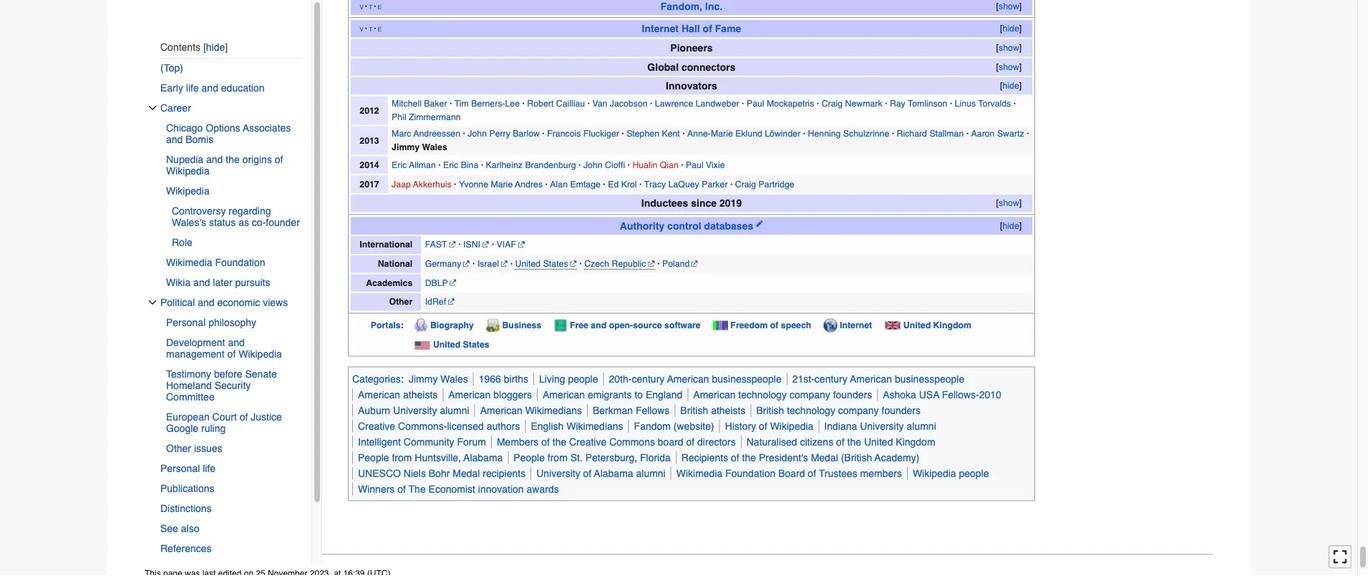 Task type: describe. For each thing, give the bounding box(es) containing it.
mitchell
[[392, 99, 422, 109]]

tim berners-lee
[[455, 99, 520, 109]]

francois
[[547, 129, 581, 139]]

other issues link
[[166, 439, 301, 459]]

role
[[172, 237, 192, 248]]

fame
[[715, 23, 741, 34]]

intelligent community forum link
[[358, 437, 486, 448]]

of right hall
[[703, 23, 712, 34]]

eric bina link
[[443, 160, 479, 170]]

czech republic
[[584, 259, 646, 269]]

american up british atheists link
[[693, 389, 736, 401]]

israel link
[[478, 259, 508, 269]]

anne-marie eklund löwinder
[[688, 129, 801, 139]]

wikipedia inside development and management of wikipedia
[[239, 349, 282, 360]]

hide for 2nd hide dropdown button from the bottom
[[1003, 81, 1020, 91]]

phil zimmermann link
[[392, 112, 461, 122]]

the for president's
[[742, 452, 756, 464]]

development and management of wikipedia link
[[166, 333, 301, 364]]

tracy laquey parker link
[[644, 179, 728, 189]]

university inside indiana university alumni intelligent community forum
[[860, 421, 904, 432]]

2019
[[720, 198, 742, 209]]

poland link
[[662, 259, 699, 269]]

1 vertical spatial jimmy wales link
[[409, 374, 468, 385]]

free and open-source software link
[[570, 320, 701, 330]]

portals :
[[371, 320, 404, 330]]

eric bina
[[443, 160, 479, 170]]

of inside wikipedia people winners of the economist innovation awards
[[398, 484, 406, 495]]

to
[[635, 389, 643, 401]]

1 show from the top
[[999, 1, 1020, 11]]

of down recipients of the president's medal (british academy) "link"
[[808, 468, 816, 480]]

from inside naturalised citizens of the united kingdom people from huntsville, alabama
[[392, 452, 412, 464]]

people for wikipedia people winners of the economist innovation awards
[[959, 468, 989, 480]]

v for fandom, inc.
[[360, 1, 364, 11]]

0 vertical spatial united states
[[515, 259, 568, 269]]

american down '1966'
[[448, 389, 491, 401]]

1966
[[479, 374, 501, 385]]

e for internet hall of fame
[[378, 23, 382, 34]]

brandenburg
[[525, 160, 576, 170]]

portals navigation
[[348, 313, 1036, 357]]

yvonne
[[459, 179, 488, 189]]

internet for internet hall of fame
[[642, 23, 679, 34]]

directors
[[698, 437, 736, 448]]

wikimedia for wikimedia foundation board of trustees members
[[677, 468, 723, 480]]

paul mockapetris link
[[747, 99, 815, 109]]

and for nupedia
[[206, 154, 223, 165]]

stephen kent
[[627, 129, 680, 139]]

20th-
[[609, 374, 632, 385]]

(top) link
[[160, 58, 301, 78]]

distinctions link
[[160, 499, 301, 519]]

british for atheists
[[681, 405, 708, 417]]

wikipedia people winners of the economist innovation awards
[[358, 468, 989, 495]]

wales's
[[172, 217, 206, 228]]

united down biography
[[433, 340, 461, 350]]

v t e for internet hall of fame
[[360, 23, 382, 34]]

mitchell baker link
[[392, 99, 447, 109]]

english
[[531, 421, 564, 432]]

united right flag icon at bottom right
[[904, 320, 931, 330]]

eric allman link
[[392, 160, 436, 170]]

fandom
[[634, 421, 671, 432]]

linus torvalds phil zimmermann
[[392, 99, 1011, 122]]

v link for fandom, inc.
[[360, 1, 364, 11]]

richard
[[897, 129, 927, 139]]

internet for internet link
[[840, 320, 872, 330]]

philosophy
[[208, 317, 256, 329]]

senate
[[245, 369, 277, 380]]

founders for british technology company founders creative commons-licensed authors
[[882, 405, 921, 417]]

tomlinson
[[908, 99, 948, 109]]

wikipedia inside wikipedia people winners of the economist innovation awards
[[913, 468, 956, 480]]

founders for american technology company founders
[[833, 389, 872, 401]]

stephen
[[627, 129, 660, 139]]

commons
[[610, 437, 655, 448]]

role link
[[172, 233, 301, 253]]

businesspeople for 20th-century american businesspeople
[[712, 374, 782, 385]]

university inside ashoka usa fellows-2010 auburn university alumni
[[393, 405, 437, 417]]

court
[[212, 412, 237, 423]]

wikia
[[166, 277, 191, 288]]

t for internet hall of fame
[[369, 23, 373, 34]]

century for 20th-
[[632, 374, 665, 385]]

free and open-source software
[[570, 320, 701, 330]]

international
[[360, 240, 413, 250]]

vixie
[[706, 160, 725, 170]]

career link
[[160, 98, 301, 118]]

john perry barlow
[[468, 129, 540, 139]]

internet hall of fame link
[[642, 23, 741, 34]]

later
[[213, 277, 232, 288]]

kingdom inside 'portals' navigation
[[934, 320, 972, 330]]

1 vertical spatial wales
[[441, 374, 468, 385]]

innovation
[[478, 484, 524, 495]]

bloggers
[[494, 389, 532, 401]]

personal for personal life
[[160, 463, 200, 475]]

english wikimedians link
[[531, 421, 623, 432]]

committee
[[166, 392, 215, 403]]

alabama inside naturalised citizens of the united kingdom people from huntsville, alabama
[[464, 452, 503, 464]]

winners of the economist innovation awards link
[[358, 484, 559, 495]]

of down english
[[542, 437, 550, 448]]

1 horizontal spatial alabama
[[594, 468, 633, 480]]

germany
[[425, 259, 461, 269]]

global connectors
[[648, 61, 736, 73]]

american down living people "link"
[[543, 389, 585, 401]]

nupedia and the origins of wikipedia link
[[166, 150, 301, 181]]

icon image for business
[[486, 319, 500, 333]]

1 horizontal spatial university
[[537, 468, 581, 480]]

american up authors
[[480, 405, 523, 417]]

and up career link
[[202, 82, 218, 94]]

ed
[[608, 179, 619, 189]]

anne-
[[688, 129, 711, 139]]

company for american technology company founders
[[790, 389, 831, 401]]

hide button for authority control databases link
[[999, 220, 1024, 233]]

foundation for wikimedia foundation
[[215, 257, 265, 268]]

british atheists link
[[681, 405, 746, 417]]

european court of justice google ruling link
[[166, 407, 301, 439]]

flag image
[[414, 341, 431, 350]]

portals
[[371, 320, 401, 330]]

show button for pioneers
[[995, 41, 1024, 55]]

2 vertical spatial alumni
[[636, 468, 666, 480]]

united down viaf link
[[515, 259, 541, 269]]

v link for internet hall of fame
[[360, 23, 364, 34]]

intelligent
[[358, 437, 401, 448]]

hide for hide dropdown button for authority control databases link
[[1003, 221, 1020, 231]]

john perry barlow link
[[468, 129, 540, 139]]

google
[[166, 423, 198, 435]]

e link for fandom,
[[378, 1, 382, 11]]

2 people from the left
[[514, 452, 545, 464]]

wikimedians for american wikimedians
[[525, 405, 582, 417]]

x small image
[[148, 104, 157, 112]]

forum
[[457, 437, 486, 448]]

ed krol
[[608, 179, 637, 189]]

distinctions
[[160, 503, 212, 515]]

life for early
[[186, 82, 199, 94]]

1 vertical spatial creative
[[569, 437, 607, 448]]

auburn university alumni link
[[358, 405, 470, 417]]

wikipedia up controversy
[[166, 185, 210, 197]]

and for wikia
[[193, 277, 210, 288]]

van jacobson
[[593, 99, 648, 109]]

commons-
[[398, 421, 447, 432]]

stallman
[[930, 129, 964, 139]]

john for john perry barlow
[[468, 129, 487, 139]]

wikimedia for wikimedia foundation
[[166, 257, 212, 268]]

alumni inside ashoka usa fellows-2010 auburn university alumni
[[440, 405, 470, 417]]

1 horizontal spatial united states link
[[515, 259, 577, 269]]

x small image
[[148, 299, 157, 307]]

naturalised citizens of the united kingdom people from huntsville, alabama
[[358, 437, 936, 464]]

paul for paul vixie
[[686, 160, 704, 170]]

recipients of the president's medal (british academy) unesco niels bohr medal recipients
[[358, 452, 920, 480]]

control
[[668, 220, 702, 232]]

associates
[[243, 122, 291, 134]]

: for portals
[[401, 320, 404, 330]]

people for living people
[[568, 374, 598, 385]]

: for categories
[[401, 374, 404, 385]]

eklund
[[736, 129, 763, 139]]

ray tomlinson link
[[890, 99, 948, 109]]

wikimedia foundation
[[166, 257, 265, 268]]

and for political
[[198, 297, 214, 309]]

and for free
[[591, 320, 607, 330]]

of down (website)
[[686, 437, 695, 448]]

business link
[[502, 320, 542, 330]]

alumni inside indiana university alumni intelligent community forum
[[907, 421, 937, 432]]

controversy regarding wales's status as co-founder link
[[172, 201, 301, 233]]

other for other issues
[[166, 443, 191, 455]]

of inside 'portals' navigation
[[770, 320, 779, 330]]

craig for craig newmark
[[822, 99, 843, 109]]

nupedia and the origins of wikipedia
[[166, 154, 283, 177]]

tracy
[[644, 179, 666, 189]]

flag image
[[885, 321, 901, 331]]

paul for paul mockapetris
[[747, 99, 765, 109]]

fellows
[[636, 405, 670, 417]]

wikipedia link
[[166, 181, 301, 201]]

stephen kent link
[[627, 129, 680, 139]]

personal for personal philosophy
[[166, 317, 206, 329]]

chicago
[[166, 122, 203, 134]]

creative inside british technology company founders creative commons-licensed authors
[[358, 421, 395, 432]]

see also
[[160, 523, 199, 535]]

atheists inside 21st-century american businesspeople american atheists
[[403, 389, 438, 401]]



Task type: vqa. For each thing, say whether or not it's contained in the screenshot.
Search Field
no



Task type: locate. For each thing, give the bounding box(es) containing it.
people from huntsville, alabama link
[[358, 452, 503, 464]]

alabama down petersburg,
[[594, 468, 633, 480]]

0 vertical spatial wales
[[422, 142, 447, 152]]

1 v link from the top
[[360, 1, 364, 11]]

political and economic views link
[[160, 293, 301, 313]]

wales left '1966'
[[441, 374, 468, 385]]

jimmy up american atheists link at the bottom left of the page
[[409, 374, 438, 385]]

1 from from the left
[[392, 452, 412, 464]]

show for pioneers
[[999, 42, 1020, 53]]

craig partridge link
[[735, 179, 795, 189]]

zimmermann
[[409, 112, 461, 122]]

0 horizontal spatial alabama
[[464, 452, 503, 464]]

0 vertical spatial states
[[543, 259, 568, 269]]

1 vertical spatial personal
[[160, 463, 200, 475]]

businesspeople inside 21st-century american businesspeople american atheists
[[895, 374, 965, 385]]

people up unesco
[[358, 452, 389, 464]]

wikimedians down berkman
[[567, 421, 623, 432]]

0 horizontal spatial internet
[[642, 23, 679, 34]]

of right "court"
[[240, 412, 248, 423]]

people from st. petersburg, florida link
[[514, 452, 671, 464]]

henning
[[808, 129, 841, 139]]

jimmy wales link down flag image
[[409, 374, 468, 385]]

american bloggers
[[448, 389, 532, 401]]

the down english
[[553, 437, 567, 448]]

0 horizontal spatial united states
[[433, 340, 490, 350]]

jimmy
[[392, 142, 420, 152], [409, 374, 438, 385]]

century
[[632, 374, 665, 385], [815, 374, 848, 385]]

the inside recipients of the president's medal (british academy) unesco niels bohr medal recipients
[[742, 452, 756, 464]]

craig
[[822, 99, 843, 109], [735, 179, 756, 189]]

education
[[221, 82, 265, 94]]

the inside naturalised citizens of the united kingdom people from huntsville, alabama
[[848, 437, 862, 448]]

living people link
[[539, 374, 598, 385]]

1 e link from the top
[[378, 1, 382, 11]]

0 vertical spatial craig
[[822, 99, 843, 109]]

1 vertical spatial technology
[[787, 405, 836, 417]]

alumni down florida
[[636, 468, 666, 480]]

4 show from the top
[[999, 198, 1020, 208]]

alabama down forum
[[464, 452, 503, 464]]

0 horizontal spatial creative
[[358, 421, 395, 432]]

2 show button from the top
[[995, 41, 1024, 55]]

0 vertical spatial e
[[378, 1, 382, 11]]

1 vertical spatial e
[[378, 23, 382, 34]]

v for internet hall of fame
[[360, 23, 364, 34]]

century for 21st-
[[815, 374, 848, 385]]

2 : from the top
[[401, 374, 404, 385]]

of inside development and management of wikipedia
[[227, 349, 236, 360]]

american up ashoka
[[850, 374, 892, 385]]

eric up jaap
[[392, 160, 407, 170]]

european
[[166, 412, 210, 423]]

1 vertical spatial atheists
[[711, 405, 746, 417]]

0 vertical spatial e link
[[378, 1, 382, 11]]

1 vertical spatial medal
[[453, 468, 480, 480]]

united states down viaf link
[[515, 259, 568, 269]]

categories link
[[352, 374, 401, 385]]

1 vertical spatial foundation
[[726, 468, 776, 480]]

1 vertical spatial craig
[[735, 179, 756, 189]]

0 vertical spatial medal
[[811, 452, 838, 464]]

show button for global connectors
[[995, 60, 1024, 74]]

of left speech
[[770, 320, 779, 330]]

united states inside 'portals' navigation
[[433, 340, 490, 350]]

states left the czech
[[543, 259, 568, 269]]

van jacobson link
[[593, 99, 648, 109]]

states inside 'portals' navigation
[[463, 340, 490, 350]]

hide button for v link related to internet hall of fame
[[999, 22, 1024, 35]]

0 horizontal spatial foundation
[[215, 257, 265, 268]]

0 horizontal spatial icon image
[[486, 319, 500, 333]]

creative down "auburn"
[[358, 421, 395, 432]]

e link
[[378, 1, 382, 11], [378, 23, 382, 34]]

university up awards
[[537, 468, 581, 480]]

1 horizontal spatial states
[[543, 259, 568, 269]]

paul vixie link
[[686, 160, 725, 170]]

united states link inside 'portals' navigation
[[433, 340, 490, 350]]

british for technology
[[757, 405, 784, 417]]

1 vertical spatial v
[[360, 23, 364, 34]]

1 hide button from the top
[[999, 22, 1024, 35]]

0 horizontal spatial medal
[[453, 468, 480, 480]]

foundation down president's
[[726, 468, 776, 480]]

technology
[[739, 389, 787, 401], [787, 405, 836, 417]]

wikipedia inside nupedia and the origins of wikipedia
[[166, 165, 210, 177]]

1 horizontal spatial people
[[959, 468, 989, 480]]

alumni down usa
[[907, 421, 937, 432]]

and inside nupedia and the origins of wikipedia
[[206, 154, 223, 165]]

technology inside british technology company founders creative commons-licensed authors
[[787, 405, 836, 417]]

global
[[648, 61, 679, 73]]

and down personal philosophy link
[[228, 337, 245, 349]]

personal down the political
[[166, 317, 206, 329]]

internet left hall
[[642, 23, 679, 34]]

contents
[[160, 41, 201, 53]]

and inside 'portals' navigation
[[591, 320, 607, 330]]

1 v from the top
[[360, 1, 364, 11]]

0 horizontal spatial company
[[790, 389, 831, 401]]

options
[[206, 122, 240, 134]]

2 horizontal spatial alumni
[[907, 421, 937, 432]]

2 e from the top
[[378, 23, 382, 34]]

american down categories :
[[358, 389, 400, 401]]

0 vertical spatial technology
[[739, 389, 787, 401]]

british up (website)
[[681, 405, 708, 417]]

life down issues
[[203, 463, 216, 475]]

wikipedia down bomis
[[166, 165, 210, 177]]

0 vertical spatial paul
[[747, 99, 765, 109]]

and up nupedia
[[166, 134, 183, 145]]

company down the 21st-
[[790, 389, 831, 401]]

0 vertical spatial united states link
[[515, 259, 577, 269]]

wales inside aaron swartz jimmy wales
[[422, 142, 447, 152]]

john up emtage
[[584, 160, 603, 170]]

schulzrinne
[[843, 129, 890, 139]]

t link for fandom, inc.
[[369, 1, 373, 11]]

2 hide button from the top
[[999, 79, 1024, 93]]

0 vertical spatial t
[[369, 1, 373, 11]]

paul mockapetris
[[747, 99, 815, 109]]

2 v link from the top
[[360, 23, 364, 34]]

1 businesspeople from the left
[[712, 374, 782, 385]]

show for global connectors
[[999, 61, 1020, 72]]

eric allman
[[392, 160, 436, 170]]

1 : from the top
[[401, 320, 404, 330]]

1 vertical spatial alumni
[[907, 421, 937, 432]]

members of the creative commons board of directors link
[[497, 437, 736, 448]]

1 horizontal spatial company
[[838, 405, 879, 417]]

2 t from the top
[[369, 23, 373, 34]]

of down people from st. petersburg, florida
[[583, 468, 592, 480]]

atheists up history
[[711, 405, 746, 417]]

open-
[[609, 320, 633, 330]]

of up before
[[227, 349, 236, 360]]

2 from from the left
[[548, 452, 568, 464]]

0 vertical spatial :
[[401, 320, 404, 330]]

1 horizontal spatial icon image
[[824, 319, 838, 333]]

1 vertical spatial kingdom
[[896, 437, 936, 448]]

winners
[[358, 484, 395, 495]]

2 century from the left
[[815, 374, 848, 385]]

the for creative
[[553, 437, 567, 448]]

states down biography
[[463, 340, 490, 350]]

creative commons-licensed authors link
[[358, 421, 520, 432]]

0 horizontal spatial people
[[358, 452, 389, 464]]

craig for craig partridge
[[735, 179, 756, 189]]

0 vertical spatial company
[[790, 389, 831, 401]]

craig partridge
[[735, 179, 795, 189]]

century up to
[[632, 374, 665, 385]]

1 v t e from the top
[[360, 1, 382, 11]]

american up ashoka usa fellows-2010 auburn university alumni
[[667, 374, 709, 385]]

2012
[[360, 105, 379, 116]]

e for fandom, inc.
[[378, 1, 382, 11]]

germany link
[[425, 259, 470, 269]]

allman
[[409, 160, 436, 170]]

1 horizontal spatial john
[[584, 160, 603, 170]]

0 horizontal spatial eric
[[392, 160, 407, 170]]

1 horizontal spatial craig
[[822, 99, 843, 109]]

1 vertical spatial other
[[166, 443, 191, 455]]

craig up 2019
[[735, 179, 756, 189]]

united states down biography
[[433, 340, 490, 350]]

united states link down viaf link
[[515, 259, 577, 269]]

0 vertical spatial v t e
[[360, 1, 382, 11]]

and for development
[[228, 337, 245, 349]]

and inside development and management of wikipedia
[[228, 337, 245, 349]]

1 vertical spatial marie
[[491, 179, 513, 189]]

: inside 'portals' navigation
[[401, 320, 404, 330]]

founders up 'british technology company founders' link
[[833, 389, 872, 401]]

0 vertical spatial v link
[[360, 1, 364, 11]]

1 horizontal spatial british
[[757, 405, 784, 417]]

2013
[[360, 135, 379, 146]]

of down indiana
[[836, 437, 845, 448]]

1 horizontal spatial eric
[[443, 160, 458, 170]]

idref
[[425, 297, 446, 307]]

1 icon image from the left
[[486, 319, 500, 333]]

jimmy inside aaron swartz jimmy wales
[[392, 142, 420, 152]]

john cioffi link
[[584, 160, 625, 170]]

1 horizontal spatial from
[[548, 452, 568, 464]]

1 eric from the left
[[392, 160, 407, 170]]

1 horizontal spatial founders
[[882, 405, 921, 417]]

0 vertical spatial creative
[[358, 421, 395, 432]]

0 horizontal spatial university
[[393, 405, 437, 417]]

technology for american
[[739, 389, 787, 401]]

0 vertical spatial jimmy wales link
[[392, 142, 447, 152]]

2 horizontal spatial university
[[860, 421, 904, 432]]

1 vertical spatial company
[[838, 405, 879, 417]]

medal down citizens
[[811, 452, 838, 464]]

the up (british
[[848, 437, 862, 448]]

2 show from the top
[[999, 42, 1020, 53]]

0 vertical spatial personal
[[166, 317, 206, 329]]

paul
[[747, 99, 765, 109], [686, 160, 704, 170]]

0 horizontal spatial people
[[568, 374, 598, 385]]

wikimedia down role
[[166, 257, 212, 268]]

landweber
[[696, 99, 740, 109]]

recipients
[[483, 468, 526, 480]]

personal life link
[[160, 459, 301, 479]]

wales down andreessen
[[422, 142, 447, 152]]

0 horizontal spatial century
[[632, 374, 665, 385]]

1 vertical spatial united states
[[433, 340, 490, 350]]

v t e for fandom, inc.
[[360, 1, 382, 11]]

0 vertical spatial alumni
[[440, 405, 470, 417]]

2 businesspeople from the left
[[895, 374, 965, 385]]

medal up winners of the economist innovation awards link
[[453, 468, 480, 480]]

2 british from the left
[[757, 405, 784, 417]]

t for fandom, inc.
[[369, 1, 373, 11]]

of down directors
[[731, 452, 740, 464]]

kingdom right flag icon at bottom right
[[934, 320, 972, 330]]

justice
[[251, 412, 282, 423]]

company
[[790, 389, 831, 401], [838, 405, 879, 417]]

0 vertical spatial alabama
[[464, 452, 503, 464]]

kingdom
[[934, 320, 972, 330], [896, 437, 936, 448]]

creative up people from st. petersburg, florida link
[[569, 437, 607, 448]]

torvalds
[[979, 99, 1011, 109]]

internet inside 'portals' navigation
[[840, 320, 872, 330]]

icon image for internet
[[824, 319, 838, 333]]

qian
[[660, 160, 679, 170]]

foundation inside wikimedia foundation link
[[215, 257, 265, 268]]

wales
[[422, 142, 447, 152], [441, 374, 468, 385]]

wikimedia down recipients
[[677, 468, 723, 480]]

0 horizontal spatial businesspeople
[[712, 374, 782, 385]]

2 v t e from the top
[[360, 23, 382, 34]]

fullscreen image
[[1333, 550, 1348, 565]]

1 vertical spatial jimmy
[[409, 374, 438, 385]]

3 hide button from the top
[[999, 220, 1024, 233]]

awards
[[527, 484, 559, 495]]

as
[[239, 217, 249, 228]]

jaap akkerhuis
[[392, 179, 452, 189]]

other down google
[[166, 443, 191, 455]]

alan
[[550, 179, 568, 189]]

of inside naturalised citizens of the united kingdom people from huntsville, alabama
[[836, 437, 845, 448]]

cailliau
[[556, 99, 585, 109]]

hall
[[682, 23, 700, 34]]

poland
[[662, 259, 690, 269]]

other for other
[[389, 297, 413, 307]]

personal inside personal philosophy link
[[166, 317, 206, 329]]

foundation for wikimedia foundation board of trustees members
[[726, 468, 776, 480]]

0 horizontal spatial united states link
[[433, 340, 490, 350]]

technology for british
[[787, 405, 836, 417]]

cioffi
[[605, 160, 625, 170]]

businesspeople for 21st-century american businesspeople american atheists
[[895, 374, 965, 385]]

academy)
[[875, 452, 920, 464]]

2 e link from the top
[[378, 23, 382, 34]]

unesco niels bohr medal recipients link
[[358, 468, 526, 480]]

t link for internet hall of fame
[[369, 23, 373, 34]]

and left "later"
[[193, 277, 210, 288]]

2 eric from the left
[[443, 160, 458, 170]]

4 show button from the top
[[995, 197, 1024, 210]]

wikipedia up 'senate'
[[239, 349, 282, 360]]

1 vertical spatial university
[[860, 421, 904, 432]]

1 vertical spatial wikimedians
[[567, 421, 623, 432]]

aaron swartz jimmy wales
[[392, 129, 1024, 152]]

1 horizontal spatial paul
[[747, 99, 765, 109]]

1 horizontal spatial atheists
[[711, 405, 746, 417]]

united states link
[[515, 259, 577, 269], [433, 340, 490, 350]]

marie for yvonne
[[491, 179, 513, 189]]

naturalised
[[747, 437, 797, 448]]

and right free
[[591, 320, 607, 330]]

university up the academy) on the right
[[860, 421, 904, 432]]

of up naturalised
[[759, 421, 768, 432]]

from up niels
[[392, 452, 412, 464]]

edit this at wikidata image
[[756, 220, 764, 227]]

1 century from the left
[[632, 374, 665, 385]]

marie for anne-
[[711, 129, 733, 139]]

hide for v link related to internet hall of fame's hide dropdown button
[[1003, 23, 1020, 34]]

people down the members
[[514, 452, 545, 464]]

personal up publications
[[160, 463, 200, 475]]

e link for internet
[[378, 23, 382, 34]]

categories
[[352, 374, 401, 385]]

2 icon image from the left
[[824, 319, 838, 333]]

bohr
[[429, 468, 450, 480]]

wikipedia down the academy) on the right
[[913, 468, 956, 480]]

1 vertical spatial wikimedia
[[677, 468, 723, 480]]

1 people from the left
[[358, 452, 389, 464]]

1 horizontal spatial creative
[[569, 437, 607, 448]]

alabama
[[464, 452, 503, 464], [594, 468, 633, 480]]

0 vertical spatial jimmy
[[392, 142, 420, 152]]

citizens
[[800, 437, 834, 448]]

and down bomis
[[206, 154, 223, 165]]

0 horizontal spatial craig
[[735, 179, 756, 189]]

internet
[[642, 23, 679, 34], [840, 320, 872, 330]]

hide inside contents hide
[[206, 41, 225, 53]]

eric for eric bina
[[443, 160, 458, 170]]

0 vertical spatial foundation
[[215, 257, 265, 268]]

recipients
[[682, 452, 728, 464]]

0 horizontal spatial john
[[468, 129, 487, 139]]

icon image left internet link
[[824, 319, 838, 333]]

of inside recipients of the president's medal (british academy) unesco niels bohr medal recipients
[[731, 452, 740, 464]]

british inside british technology company founders creative commons-licensed authors
[[757, 405, 784, 417]]

of right origins
[[275, 154, 283, 165]]

atheists
[[403, 389, 438, 401], [711, 405, 746, 417]]

show for inductees since 2019
[[999, 198, 1020, 208]]

john for john cioffi
[[584, 160, 603, 170]]

people inside wikipedia people winners of the economist innovation awards
[[959, 468, 989, 480]]

of inside nupedia and the origins of wikipedia
[[275, 154, 283, 165]]

john left perry
[[468, 129, 487, 139]]

1 vertical spatial alabama
[[594, 468, 633, 480]]

kingdom up the academy) on the right
[[896, 437, 936, 448]]

wikimedia inside wikimedia foundation link
[[166, 257, 212, 268]]

testimony before senate homeland security committee
[[166, 369, 277, 403]]

company for british technology company founders creative commons-licensed authors
[[838, 405, 879, 417]]

show button
[[995, 0, 1024, 13], [995, 41, 1024, 55], [995, 60, 1024, 74], [995, 197, 1024, 210]]

0 horizontal spatial british
[[681, 405, 708, 417]]

alumni up licensed
[[440, 405, 470, 417]]

authority
[[620, 220, 665, 232]]

3 show from the top
[[999, 61, 1020, 72]]

and inside chicago options associates and bomis
[[166, 134, 183, 145]]

(website)
[[674, 421, 714, 432]]

aaron
[[971, 129, 995, 139]]

1 t link from the top
[[369, 1, 373, 11]]

the inside nupedia and the origins of wikipedia
[[226, 154, 240, 165]]

founders down ashoka
[[882, 405, 921, 417]]

0 vertical spatial wikimedians
[[525, 405, 582, 417]]

kingdom inside naturalised citizens of the united kingdom people from huntsville, alabama
[[896, 437, 936, 448]]

1 horizontal spatial foundation
[[726, 468, 776, 480]]

2 v from the top
[[360, 23, 364, 34]]

icon image left the business link
[[486, 319, 500, 333]]

eric for eric allman
[[392, 160, 407, 170]]

internet left flag icon at bottom right
[[840, 320, 872, 330]]

1 horizontal spatial internet
[[840, 320, 872, 330]]

american wikimedians link
[[480, 405, 582, 417]]

university up commons- at the bottom left of page
[[393, 405, 437, 417]]

century inside 21st-century american businesspeople american atheists
[[815, 374, 848, 385]]

british up history of wikipedia
[[757, 405, 784, 417]]

mockapetris
[[767, 99, 815, 109]]

0 horizontal spatial alumni
[[440, 405, 470, 417]]

the down naturalised
[[742, 452, 756, 464]]

technology up history of wikipedia
[[739, 389, 787, 401]]

co-
[[252, 217, 266, 228]]

century up 'british technology company founders' link
[[815, 374, 848, 385]]

2010
[[979, 389, 1002, 401]]

naturalised citizens of the united kingdom link
[[747, 437, 936, 448]]

wikipedia up naturalised
[[770, 421, 814, 432]]

1 horizontal spatial medal
[[811, 452, 838, 464]]

0 vertical spatial wikimedia
[[166, 257, 212, 268]]

see
[[160, 523, 178, 535]]

1 horizontal spatial century
[[815, 374, 848, 385]]

and up personal philosophy
[[198, 297, 214, 309]]

0 vertical spatial john
[[468, 129, 487, 139]]

1966 births link
[[479, 374, 528, 385]]

1 t from the top
[[369, 1, 373, 11]]

1 vertical spatial t link
[[369, 23, 373, 34]]

1 vertical spatial states
[[463, 340, 490, 350]]

1 horizontal spatial people
[[514, 452, 545, 464]]

3 show button from the top
[[995, 60, 1024, 74]]

wikimedians for english wikimedians
[[567, 421, 623, 432]]

united inside naturalised citizens of the united kingdom people from huntsville, alabama
[[864, 437, 893, 448]]

1966 births
[[479, 374, 528, 385]]

of inside european court of justice google ruling
[[240, 412, 248, 423]]

life right early
[[186, 82, 199, 94]]

founders inside british technology company founders creative commons-licensed authors
[[882, 405, 921, 417]]

0 vertical spatial other
[[389, 297, 413, 307]]

0 horizontal spatial paul
[[686, 160, 704, 170]]

foundation down role link
[[215, 257, 265, 268]]

eric left bina
[[443, 160, 458, 170]]

1 vertical spatial e link
[[378, 23, 382, 34]]

francois fluckiger
[[547, 129, 619, 139]]

jimmy wales link down "marc andreessen"
[[392, 142, 447, 152]]

1 show button from the top
[[995, 0, 1024, 13]]

0 horizontal spatial other
[[166, 443, 191, 455]]

life for personal
[[203, 463, 216, 475]]

0 horizontal spatial states
[[463, 340, 490, 350]]

history of wikipedia link
[[725, 421, 814, 432]]

businesspeople up american technology company founders link at the bottom of the page
[[712, 374, 782, 385]]

craig up henning on the right of page
[[822, 99, 843, 109]]

0 vertical spatial v
[[360, 1, 364, 11]]

members
[[497, 437, 539, 448]]

also
[[181, 523, 199, 535]]

technology up citizens
[[787, 405, 836, 417]]

united down indiana university alumni link
[[864, 437, 893, 448]]

the for origins
[[226, 154, 240, 165]]

company inside british technology company founders creative commons-licensed authors
[[838, 405, 879, 417]]

states
[[543, 259, 568, 269], [463, 340, 490, 350]]

personal inside the personal life link
[[160, 463, 200, 475]]

american technology company founders
[[693, 389, 872, 401]]

1 e from the top
[[378, 1, 382, 11]]

show button for inductees since 2019
[[995, 197, 1024, 210]]

0 vertical spatial people
[[568, 374, 598, 385]]

paul up 'eklund'
[[747, 99, 765, 109]]

of left the
[[398, 484, 406, 495]]

icon image
[[486, 319, 500, 333], [824, 319, 838, 333]]

people inside naturalised citizens of the united kingdom people from huntsville, alabama
[[358, 452, 389, 464]]

0 vertical spatial university
[[393, 405, 437, 417]]

1 british from the left
[[681, 405, 708, 417]]

0 vertical spatial hide button
[[999, 22, 1024, 35]]

21st-century american businesspeople american atheists
[[358, 374, 965, 401]]

0 vertical spatial internet
[[642, 23, 679, 34]]

1 horizontal spatial wikimedia
[[677, 468, 723, 480]]

other down academics
[[389, 297, 413, 307]]

company up indiana
[[838, 405, 879, 417]]

2 t link from the top
[[369, 23, 373, 34]]

categories :
[[352, 374, 406, 385]]

the left origins
[[226, 154, 240, 165]]

inductees since 2019
[[641, 198, 742, 209]]

niels
[[404, 468, 426, 480]]

personal life
[[160, 463, 216, 475]]

jimmy down marc
[[392, 142, 420, 152]]

t link
[[369, 1, 373, 11], [369, 23, 373, 34]]

1 vertical spatial john
[[584, 160, 603, 170]]

from left st.
[[548, 452, 568, 464]]



